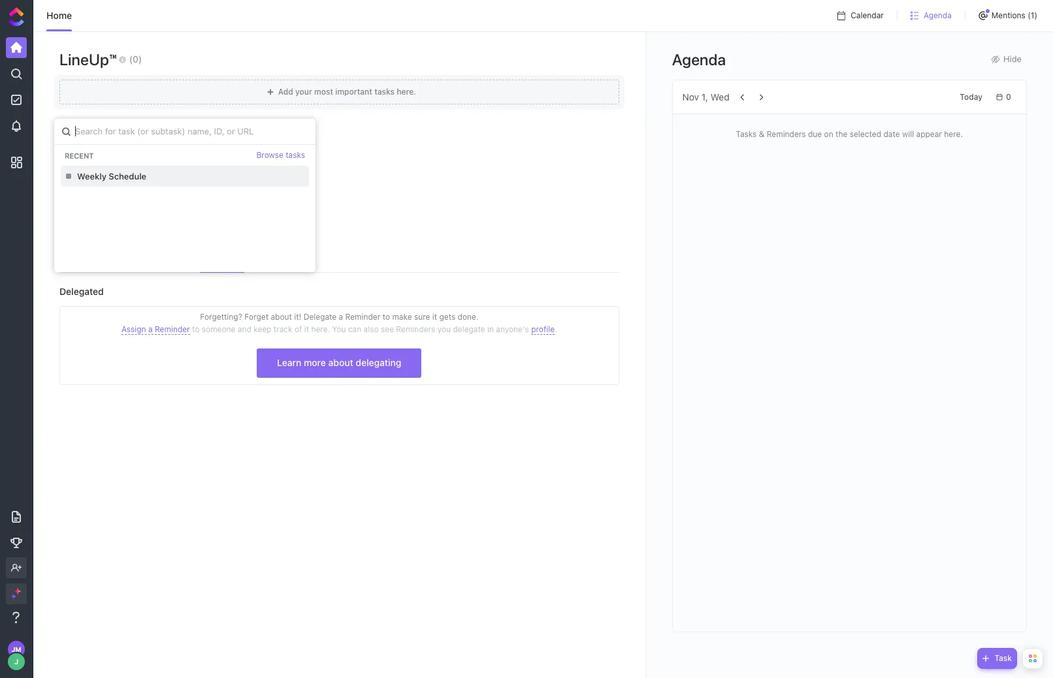 Task type: describe. For each thing, give the bounding box(es) containing it.
gets
[[439, 312, 456, 322]]

more
[[304, 358, 326, 369]]

1 weekly schedule from the left
[[82, 171, 149, 182]]

2 weekly schedule from the left
[[77, 171, 146, 182]]

in
[[487, 325, 494, 335]]

&
[[759, 129, 765, 139]]

will
[[902, 129, 914, 139]]

1 weekly from the left
[[82, 171, 110, 182]]

calendar
[[851, 10, 884, 20]]

0 horizontal spatial tasks
[[286, 150, 305, 160]]

due
[[808, 129, 822, 139]]

weekly schedule link
[[59, 164, 244, 189]]

delegating
[[356, 358, 402, 369]]

task
[[995, 654, 1012, 664]]

add
[[278, 87, 293, 97]]

forgetting? forget about it! delegate a reminder to make sure it gets done. assign a reminder to someone and keep track of it here. you can also see reminders you delegate in anyone's profile .
[[121, 312, 557, 335]]

assign a reminder link
[[121, 325, 190, 335]]

lineup
[[59, 50, 109, 69]]

you
[[438, 325, 451, 335]]

the
[[836, 129, 848, 139]]

here. inside forgetting? forget about it! delegate a reminder to make sure it gets done. assign a reminder to someone and keep track of it here. you can also see reminders you delegate in anyone's profile .
[[311, 325, 330, 335]]

0 horizontal spatial reminder
[[155, 325, 190, 335]]

forget
[[245, 312, 269, 322]]

trending
[[59, 134, 120, 152]]

date
[[884, 129, 900, 139]]

track
[[274, 325, 292, 335]]

selected
[[850, 129, 882, 139]]

1 horizontal spatial agenda
[[924, 10, 952, 20]]

home
[[46, 10, 72, 21]]

today
[[960, 92, 983, 102]]

add your most important tasks here.
[[278, 87, 416, 97]]

2 schedule from the left
[[109, 171, 146, 182]]

recent
[[65, 151, 94, 160]]

0 vertical spatial it
[[433, 312, 437, 322]]

0 vertical spatial a
[[339, 312, 343, 322]]

assign
[[121, 325, 146, 335]]

0 horizontal spatial agenda
[[672, 50, 726, 68]]

today button
[[955, 89, 988, 105]]

on
[[824, 129, 834, 139]]

1 schedule from the left
[[113, 171, 149, 182]]

0 horizontal spatial it
[[304, 325, 309, 335]]

Search for task (or subtask) name, ID, or URL text field
[[54, 119, 316, 144]]

most
[[314, 87, 333, 97]]

of
[[295, 325, 302, 335]]

learn
[[277, 358, 301, 369]]

profile
[[531, 325, 555, 335]]

sure
[[414, 312, 430, 322]]

learn more about delegating link
[[257, 349, 422, 378]]

about for delegating
[[328, 358, 353, 369]]

delegated
[[59, 286, 104, 297]]

profile link
[[531, 325, 555, 335]]



Task type: vqa. For each thing, say whether or not it's contained in the screenshot.
about inside the Forgetting? Forget about it! Delegate a Reminder to make sure it gets done. Assign a Reminder to someone and keep track of it here. You can also see Reminders you delegate in anyone's profile .
yes



Task type: locate. For each thing, give the bounding box(es) containing it.
and
[[238, 325, 251, 335]]

2 vertical spatial here.
[[311, 325, 330, 335]]

1 horizontal spatial about
[[328, 358, 353, 369]]

1 horizontal spatial it
[[433, 312, 437, 322]]

add your most important tasks here. button
[[54, 75, 624, 109]]

to left someone
[[192, 325, 200, 335]]

reminder right assign
[[155, 325, 190, 335]]

(0)
[[129, 53, 142, 64]]

0 horizontal spatial about
[[271, 312, 292, 322]]

tasks right the important in the top left of the page
[[375, 87, 395, 97]]

1 vertical spatial here.
[[944, 129, 963, 139]]

see
[[381, 325, 394, 335]]

0 vertical spatial agenda
[[924, 10, 952, 20]]

1 vertical spatial reminder
[[155, 325, 190, 335]]

0 horizontal spatial here.
[[311, 325, 330, 335]]

schedule
[[113, 171, 149, 182], [109, 171, 146, 182]]

anyone's
[[496, 325, 529, 335]]

browse
[[256, 150, 283, 160]]

1 horizontal spatial here.
[[397, 87, 416, 97]]

1 vertical spatial tasks
[[286, 150, 305, 160]]

weekly schedule down (1)
[[82, 171, 149, 182]]

a
[[339, 312, 343, 322], [148, 325, 153, 335]]

(1)
[[124, 137, 135, 148]]

it right sure
[[433, 312, 437, 322]]

0 horizontal spatial reminders
[[396, 325, 435, 335]]

also
[[364, 325, 379, 335]]

your
[[295, 87, 312, 97]]

you
[[332, 325, 346, 335]]

about
[[271, 312, 292, 322], [328, 358, 353, 369]]

reminder up "can"
[[345, 312, 381, 322]]

0 vertical spatial to
[[383, 312, 390, 322]]

keep
[[254, 325, 271, 335]]

0 horizontal spatial to
[[192, 325, 200, 335]]

reminders
[[767, 129, 806, 139], [396, 325, 435, 335]]

delegate
[[453, 325, 485, 335]]

0 vertical spatial reminder
[[345, 312, 381, 322]]

it
[[433, 312, 437, 322], [304, 325, 309, 335]]

1 horizontal spatial to
[[383, 312, 390, 322]]

hide
[[1004, 54, 1022, 64]]

a up you on the top of the page
[[339, 312, 343, 322]]

learn more about delegating
[[277, 358, 402, 369]]

here. right the important in the top left of the page
[[397, 87, 416, 97]]

1 vertical spatial agenda
[[672, 50, 726, 68]]

about for it!
[[271, 312, 292, 322]]

0 vertical spatial reminders
[[767, 129, 806, 139]]

tasks inside add your most important tasks here. dropdown button
[[375, 87, 395, 97]]

1 vertical spatial reminders
[[396, 325, 435, 335]]

tasks & reminders due on the selected date will appear here.
[[736, 129, 963, 139]]

.
[[555, 325, 557, 335]]

here. inside dropdown button
[[397, 87, 416, 97]]

2 horizontal spatial here.
[[944, 129, 963, 139]]

about up track
[[271, 312, 292, 322]]

0 vertical spatial tasks
[[375, 87, 395, 97]]

can
[[348, 325, 362, 335]]

important
[[335, 87, 372, 97]]

here. right the appear
[[944, 129, 963, 139]]

about inside forgetting? forget about it! delegate a reminder to make sure it gets done. assign a reminder to someone and keep track of it here. you can also see reminders you delegate in anyone's profile .
[[271, 312, 292, 322]]

1 horizontal spatial reminders
[[767, 129, 806, 139]]

to
[[383, 312, 390, 322], [192, 325, 200, 335]]

1 vertical spatial to
[[192, 325, 200, 335]]

it right of
[[304, 325, 309, 335]]

someone
[[202, 325, 236, 335]]

tasks right browse
[[286, 150, 305, 160]]

make
[[392, 312, 412, 322]]

2 weekly from the left
[[77, 171, 106, 182]]

here. down delegate
[[311, 325, 330, 335]]

1 horizontal spatial a
[[339, 312, 343, 322]]

reminders down sure
[[396, 325, 435, 335]]

0 horizontal spatial a
[[148, 325, 153, 335]]

1 vertical spatial about
[[328, 358, 353, 369]]

weekly schedule down trending (1)
[[77, 171, 146, 182]]

forgetting?
[[200, 312, 242, 322]]

tasks
[[375, 87, 395, 97], [286, 150, 305, 160]]

to up see
[[383, 312, 390, 322]]

here.
[[397, 87, 416, 97], [944, 129, 963, 139], [311, 325, 330, 335]]

tasks
[[736, 129, 757, 139]]

weekly
[[82, 171, 110, 182], [77, 171, 106, 182]]

weekly schedule
[[82, 171, 149, 182], [77, 171, 146, 182]]

it!
[[294, 312, 301, 322]]

delegate
[[304, 312, 337, 322]]

trending (1)
[[59, 134, 135, 152]]

done.
[[458, 312, 479, 322]]

1 vertical spatial it
[[304, 325, 309, 335]]

reminders inside forgetting? forget about it! delegate a reminder to make sure it gets done. assign a reminder to someone and keep track of it here. you can also see reminders you delegate in anyone's profile .
[[396, 325, 435, 335]]

1 vertical spatial a
[[148, 325, 153, 335]]

1 horizontal spatial reminder
[[345, 312, 381, 322]]

agenda
[[924, 10, 952, 20], [672, 50, 726, 68]]

a right assign
[[148, 325, 153, 335]]

reminder
[[345, 312, 381, 322], [155, 325, 190, 335]]

0 vertical spatial here.
[[397, 87, 416, 97]]

0 vertical spatial about
[[271, 312, 292, 322]]

1 horizontal spatial tasks
[[375, 87, 395, 97]]

about right more
[[328, 358, 353, 369]]

browse tasks
[[256, 150, 305, 160]]

reminders right '&'
[[767, 129, 806, 139]]

appear
[[917, 129, 942, 139]]



